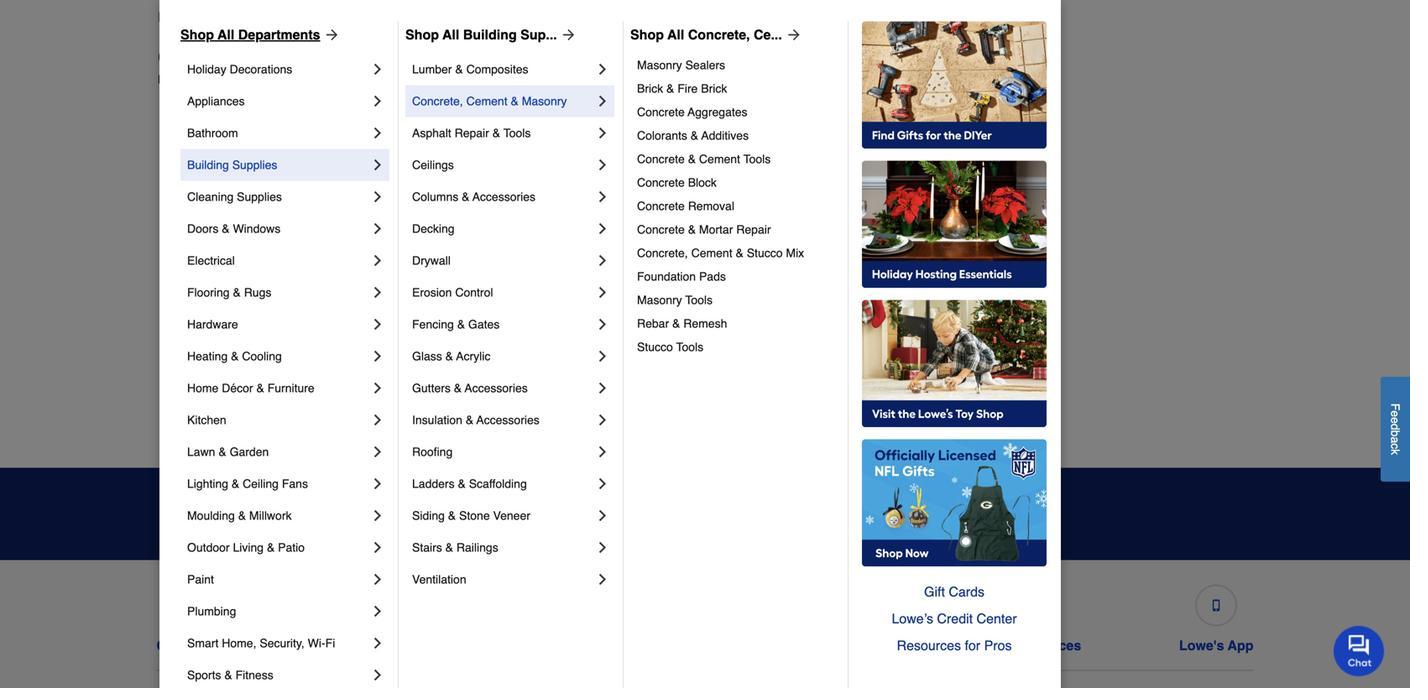 Task type: describe. For each thing, give the bounding box(es) containing it.
morris plains link
[[719, 258, 786, 275]]

hillsborough link
[[445, 225, 510, 241]]

hamilton link
[[445, 191, 491, 208]]

tools inside "concrete & cement tools" link
[[744, 152, 771, 166]]

chevron right image for electrical
[[369, 252, 386, 269]]

jersey inside button
[[392, 9, 432, 25]]

new inside city directory lowe's stores in new jersey
[[247, 73, 270, 86]]

brick for brick & fire brick
[[637, 82, 663, 95]]

concrete block
[[637, 176, 717, 189]]

c
[[1389, 443, 1402, 449]]

1 horizontal spatial gift cards
[[924, 584, 985, 600]]

k
[[1389, 449, 1402, 455]]

a inside button
[[1389, 437, 1402, 443]]

0 vertical spatial stucco
[[747, 246, 783, 260]]

shop for shop all building sup...
[[405, 27, 439, 42]]

1 vertical spatial building
[[187, 158, 229, 172]]

d
[[1389, 424, 1402, 430]]

chevron right image for holiday decorations
[[369, 61, 386, 78]]

masonry tools
[[637, 293, 713, 307]]

chevron right image for stairs & railings
[[594, 539, 611, 556]]

roofing
[[412, 445, 453, 459]]

accessories for columns & accessories
[[473, 190, 536, 203]]

windows
[[233, 222, 281, 235]]

dimensions image
[[1011, 600, 1022, 612]]

arrow right image for shop all building sup...
[[557, 26, 577, 43]]

credit for lowe's
[[937, 611, 973, 627]]

supplies for building supplies
[[232, 158, 277, 172]]

arrow right image for shop all departments
[[320, 26, 340, 43]]

chevron right image for lighting & ceiling fans
[[369, 475, 386, 492]]

decking link
[[412, 213, 594, 245]]

chevron right image for doors & windows
[[369, 220, 386, 237]]

flooring & rugs link
[[187, 277, 369, 308]]

chevron right image for plumbing
[[369, 603, 386, 620]]

stairs & railings
[[412, 541, 498, 554]]

north bergen link
[[719, 325, 788, 342]]

butler link
[[171, 191, 202, 208]]

woodbridge link
[[992, 426, 1055, 443]]

concrete for concrete & cement tools
[[637, 152, 685, 166]]

& for gutters & accessories
[[454, 381, 462, 395]]

ce...
[[754, 27, 782, 42]]

f
[[1389, 404, 1402, 411]]

east for east brunswick
[[171, 293, 195, 307]]

manchester
[[719, 125, 780, 139]]

decking
[[412, 222, 455, 235]]

tools inside masonry tools link
[[685, 293, 713, 307]]

home décor & furniture link
[[187, 372, 369, 404]]

north
[[719, 327, 747, 340]]

maple
[[719, 159, 751, 173]]

east for east rutherford
[[171, 327, 195, 340]]

chevron right image for gutters & accessories
[[594, 380, 611, 397]]

chevron right image for drywall
[[594, 252, 611, 269]]

chevron right image for ladders & scaffolding
[[594, 475, 611, 492]]

lowe's for lowe's credit center
[[550, 638, 595, 654]]

foundation
[[637, 270, 696, 283]]

sports & fitness link
[[187, 659, 369, 688]]

veneer
[[493, 509, 530, 522]]

foundation pads
[[637, 270, 726, 283]]

chevron right image for roofing
[[594, 444, 611, 460]]

erosion
[[412, 286, 452, 299]]

& for insulation & accessories
[[466, 413, 474, 427]]

sup...
[[521, 27, 557, 42]]

& left patio
[[267, 541, 275, 554]]

1 vertical spatial stucco
[[637, 340, 673, 354]]

concrete, inside shop all concrete, ce... link
[[688, 27, 750, 42]]

installation
[[952, 638, 1022, 654]]

columns & accessories link
[[412, 181, 594, 213]]

center for lowe's credit center
[[641, 638, 683, 654]]

sewell link
[[992, 225, 1027, 241]]

concrete & mortar repair
[[637, 223, 771, 236]]

chevron right image for kitchen
[[369, 412, 386, 428]]

find a store link
[[158, 7, 235, 27]]

colorants & additives link
[[637, 124, 836, 147]]

princeton
[[992, 159, 1042, 173]]

holiday hosting essentials. image
[[862, 161, 1047, 288]]

chevron right image for outdoor living & patio
[[369, 539, 386, 556]]

app
[[1228, 638, 1254, 654]]

garden
[[230, 445, 269, 459]]

concrete & cement tools link
[[637, 147, 836, 171]]

accessories for insulation & accessories
[[477, 413, 540, 427]]

hamilton
[[445, 193, 491, 206]]

shop for shop all concrete, ce...
[[630, 27, 664, 42]]

chevron right image for erosion control
[[594, 284, 611, 301]]

outdoor
[[187, 541, 230, 554]]

contact us & faq link
[[157, 578, 272, 654]]

chevron right image for lawn & garden
[[369, 444, 386, 460]]

deals, inspiration and trends we've got ideas to share.
[[376, 494, 657, 534]]

officially licensed n f l gifts. shop now. image
[[862, 439, 1047, 567]]

all for building
[[443, 27, 459, 42]]

shop for shop all departments
[[180, 27, 214, 42]]

& for glass & acrylic
[[445, 350, 453, 363]]

rutherford
[[198, 327, 254, 340]]

all for departments
[[218, 27, 234, 42]]

mix
[[786, 246, 804, 260]]

jersey inside city directory lowe's stores in new jersey
[[274, 73, 308, 86]]

2 horizontal spatial brick
[[701, 82, 727, 95]]

flemington link
[[445, 124, 503, 141]]

masonry for masonry sealers
[[637, 58, 682, 72]]

sicklerville link
[[992, 258, 1048, 275]]

drywall
[[412, 254, 451, 267]]

sign
[[955, 506, 985, 522]]

lighting & ceiling fans
[[187, 477, 308, 491]]

trends
[[591, 494, 657, 517]]

eatontown
[[171, 361, 227, 374]]

stucco tools link
[[637, 335, 836, 359]]

turnersville link
[[992, 325, 1053, 342]]

holmdel
[[445, 260, 488, 273]]

cooling
[[242, 350, 282, 363]]

fire
[[678, 82, 698, 95]]

siding & stone veneer
[[412, 509, 530, 522]]

shop all departments link
[[180, 25, 340, 45]]

deptford link
[[171, 258, 216, 275]]

insulation
[[412, 413, 462, 427]]

heating & cooling link
[[187, 340, 369, 372]]

howell
[[445, 293, 480, 307]]

sign up button
[[928, 491, 1034, 537]]

concrete aggregates link
[[637, 100, 836, 124]]

tools inside stucco tools link
[[676, 340, 704, 354]]

sports & fitness
[[187, 669, 273, 682]]

lowe's credit center
[[892, 611, 1017, 627]]

1 e from the top
[[1389, 411, 1402, 417]]

fencing & gates link
[[412, 308, 594, 340]]

heating & cooling
[[187, 350, 282, 363]]

masonry sealers link
[[637, 53, 836, 77]]

0 horizontal spatial gift
[[785, 638, 808, 654]]

roofing link
[[412, 436, 594, 468]]

hackettstown
[[445, 159, 515, 173]]

holiday
[[187, 62, 226, 76]]

doors & windows link
[[187, 213, 369, 245]]

north bergen
[[719, 327, 788, 340]]

installation services
[[952, 638, 1081, 654]]

& for moulding & millwork
[[238, 509, 246, 522]]

wi-
[[308, 637, 325, 650]]

concrete, cement & stucco mix
[[637, 246, 804, 260]]

0 horizontal spatial a
[[190, 9, 197, 25]]

security,
[[260, 637, 305, 650]]

cement for stucco
[[691, 246, 733, 260]]

building supplies link
[[187, 149, 369, 181]]

city inside city directory lowe's stores in new jersey
[[158, 46, 196, 69]]

chevron right image for building supplies
[[369, 156, 386, 173]]

contact
[[157, 638, 207, 654]]

ventilation link
[[412, 564, 594, 596]]

0 vertical spatial gift
[[924, 584, 945, 600]]

heating
[[187, 350, 228, 363]]

rebar & remesh
[[637, 317, 727, 330]]

hardware link
[[187, 308, 369, 340]]

gutters & accessories
[[412, 381, 528, 395]]



Task type: locate. For each thing, give the bounding box(es) containing it.
lowe's inside lowe's credit center link
[[550, 638, 595, 654]]

cement
[[466, 94, 508, 108], [699, 152, 740, 166], [691, 246, 733, 260]]

& for ladders & scaffolding
[[458, 477, 466, 491]]

chevron right image for heating & cooling
[[369, 348, 386, 365]]

chevron right image for asphalt repair & tools
[[594, 125, 611, 141]]

arrow right image
[[782, 26, 802, 43]]

brick left fire
[[637, 82, 663, 95]]

1 vertical spatial cement
[[699, 152, 740, 166]]

0 vertical spatial concrete,
[[688, 27, 750, 42]]

0 horizontal spatial cards
[[812, 638, 850, 654]]

0 horizontal spatial jersey
[[274, 73, 308, 86]]

chevron right image for ventilation
[[594, 571, 611, 588]]

lowe's for lowe's app
[[1179, 638, 1224, 654]]

center for lowe's credit center
[[977, 611, 1017, 627]]

chevron right image for cleaning supplies
[[369, 188, 386, 205]]

1 vertical spatial city
[[483, 327, 503, 340]]

1 horizontal spatial cards
[[949, 584, 985, 600]]

moulding & millwork link
[[187, 500, 369, 532]]

2 horizontal spatial shop
[[630, 27, 664, 42]]

building up composites
[[463, 27, 517, 42]]

masonry tools link
[[637, 288, 836, 312]]

& down 'concrete, cement & masonry' link
[[493, 126, 500, 140]]

arrow right image up holiday decorations link
[[320, 26, 340, 43]]

concrete up concrete removal
[[637, 176, 685, 189]]

2 e from the top
[[1389, 417, 1402, 424]]

accessories up insulation & accessories link
[[465, 381, 528, 395]]

brick for brick
[[171, 159, 197, 173]]

sealers
[[685, 58, 725, 72]]

1 vertical spatial masonry
[[522, 94, 567, 108]]

0 vertical spatial repair
[[455, 126, 489, 140]]

& for flooring & rugs
[[233, 286, 241, 299]]

& right lawn
[[219, 445, 226, 459]]

1 horizontal spatial brick
[[637, 82, 663, 95]]

morganville
[[719, 226, 779, 240]]

morganville link
[[719, 225, 779, 241]]

colorants & additives
[[637, 129, 749, 142]]

0 horizontal spatial arrow right image
[[320, 26, 340, 43]]

1 vertical spatial east
[[171, 327, 195, 340]]

cement down the additives
[[699, 152, 740, 166]]

center inside lowe's credit center link
[[641, 638, 683, 654]]

all for concrete,
[[667, 27, 684, 42]]

east brunswick
[[171, 293, 252, 307]]

& for heating & cooling
[[231, 350, 239, 363]]

deals,
[[376, 494, 436, 517]]

3 shop from the left
[[630, 27, 664, 42]]

2 east from the top
[[171, 327, 195, 340]]

chevron right image for flooring & rugs
[[369, 284, 386, 301]]

1 horizontal spatial center
[[977, 611, 1017, 627]]

concrete & cement tools
[[637, 152, 771, 166]]

& for lawn & garden
[[219, 445, 226, 459]]

all up the lumber
[[443, 27, 459, 42]]

1 vertical spatial credit
[[598, 638, 637, 654]]

chevron right image for decking
[[594, 220, 611, 237]]

building
[[463, 27, 517, 42], [187, 158, 229, 172]]

0 vertical spatial credit
[[937, 611, 973, 627]]

0 horizontal spatial credit
[[598, 638, 637, 654]]

& down gutters & accessories
[[466, 413, 474, 427]]

& for fencing & gates
[[457, 318, 465, 331]]

masonry down lumber & composites 'link'
[[522, 94, 567, 108]]

a
[[190, 9, 197, 25], [1389, 437, 1402, 443]]

lowe's inside city directory lowe's stores in new jersey
[[158, 73, 194, 86]]

woodbridge
[[992, 428, 1055, 441]]

& right columns at top
[[462, 190, 470, 203]]

& left millwork
[[238, 509, 246, 522]]

1 horizontal spatial repair
[[736, 223, 771, 236]]

chevron right image
[[369, 61, 386, 78], [594, 61, 611, 78], [594, 93, 611, 109], [369, 125, 386, 141], [594, 188, 611, 205], [369, 252, 386, 269], [369, 284, 386, 301], [594, 284, 611, 301], [594, 316, 611, 333], [594, 348, 611, 365], [369, 380, 386, 397], [594, 380, 611, 397], [594, 444, 611, 460], [594, 475, 611, 492], [594, 507, 611, 524], [369, 539, 386, 556], [369, 603, 386, 620]]

glass & acrylic link
[[412, 340, 594, 372]]

0 vertical spatial cement
[[466, 94, 508, 108]]

sewell
[[992, 226, 1027, 240]]

0 vertical spatial jersey
[[392, 9, 432, 25]]

supplies up cleaning supplies
[[232, 158, 277, 172]]

manchester link
[[719, 124, 780, 141]]

doors & windows
[[187, 222, 281, 235]]

concrete for concrete block
[[637, 176, 685, 189]]

piscataway link
[[992, 124, 1052, 141]]

credit inside lowe's credit center link
[[937, 611, 973, 627]]

& left fire
[[667, 82, 674, 95]]

0 horizontal spatial brick
[[171, 159, 197, 173]]

5 concrete from the top
[[637, 223, 685, 236]]

tools
[[504, 126, 531, 140], [744, 152, 771, 166], [685, 293, 713, 307], [676, 340, 704, 354]]

brick link
[[171, 157, 197, 174]]

0 horizontal spatial gift cards
[[785, 638, 850, 654]]

1 horizontal spatial jersey
[[392, 9, 432, 25]]

& left mortar
[[688, 223, 696, 236]]

2 horizontal spatial lowe's
[[1179, 638, 1224, 654]]

chevron right image for siding & stone veneer
[[594, 507, 611, 524]]

masonry up brick & fire brick
[[637, 58, 682, 72]]

1 horizontal spatial gift
[[924, 584, 945, 600]]

0 horizontal spatial building
[[187, 158, 229, 172]]

a right find
[[190, 9, 197, 25]]

& down concrete aggregates
[[691, 129, 699, 142]]

1 vertical spatial gift
[[785, 638, 808, 654]]

1 vertical spatial new
[[247, 73, 270, 86]]

bergen
[[751, 327, 788, 340]]

2 vertical spatial jersey
[[445, 327, 480, 340]]

fencing
[[412, 318, 454, 331]]

arrow right image inside shop all building sup... link
[[557, 26, 577, 43]]

& left rugs
[[233, 286, 241, 299]]

1 vertical spatial gift cards
[[785, 638, 850, 654]]

0 horizontal spatial stucco
[[637, 340, 673, 354]]

acrylic
[[456, 350, 491, 363]]

block
[[688, 176, 717, 189]]

gift
[[924, 584, 945, 600], [785, 638, 808, 654]]

toms river link
[[992, 292, 1051, 308]]

concrete down colorants
[[637, 152, 685, 166]]

shop all concrete, ce...
[[630, 27, 782, 42]]

appliances
[[187, 94, 245, 108]]

1 horizontal spatial shop
[[405, 27, 439, 42]]

stucco down rebar at the top left of page
[[637, 340, 673, 354]]

1 vertical spatial center
[[641, 638, 683, 654]]

0 vertical spatial new
[[362, 9, 389, 25]]

fans
[[282, 477, 308, 491]]

smart
[[187, 637, 219, 650]]

concrete up colorants
[[637, 105, 685, 119]]

shop up masonry sealers
[[630, 27, 664, 42]]

& for stairs & railings
[[445, 541, 453, 554]]

concrete, inside concrete, cement & stucco mix link
[[637, 246, 688, 260]]

0 horizontal spatial center
[[641, 638, 683, 654]]

chevron right image for sports & fitness
[[369, 667, 386, 684]]

new jersey
[[362, 9, 432, 25]]

1 arrow right image from the left
[[320, 26, 340, 43]]

1 horizontal spatial all
[[443, 27, 459, 42]]

chevron right image for insulation & accessories
[[594, 412, 611, 428]]

chevron right image for paint
[[369, 571, 386, 588]]

0 vertical spatial a
[[190, 9, 197, 25]]

shop down new jersey
[[405, 27, 439, 42]]

& right the lumber
[[455, 62, 463, 76]]

1 horizontal spatial arrow right image
[[557, 26, 577, 43]]

chevron right image for ceilings
[[594, 156, 611, 173]]

0 horizontal spatial repair
[[455, 126, 489, 140]]

lighting
[[187, 477, 228, 491]]

tools inside asphalt repair & tools link
[[504, 126, 531, 140]]

1 vertical spatial cards
[[812, 638, 850, 654]]

lowe's
[[892, 611, 933, 627]]

share.
[[623, 521, 657, 534]]

concrete for concrete aggregates
[[637, 105, 685, 119]]

& down rutherford
[[231, 350, 239, 363]]

cement for masonry
[[466, 94, 508, 108]]

chevron right image for glass & acrylic
[[594, 348, 611, 365]]

& right the glass
[[445, 350, 453, 363]]

1 vertical spatial a
[[1389, 437, 1402, 443]]

3 concrete from the top
[[637, 176, 685, 189]]

chevron right image for columns & accessories
[[594, 188, 611, 205]]

0 horizontal spatial new
[[247, 73, 270, 86]]

concrete down concrete block
[[637, 199, 685, 213]]

& for concrete & cement tools
[[688, 152, 696, 166]]

supplies for cleaning supplies
[[237, 190, 282, 203]]

concrete, for concrete, cement & masonry
[[412, 94, 463, 108]]

colorants
[[637, 129, 687, 142]]

chevron right image for bathroom
[[369, 125, 386, 141]]

a up the k
[[1389, 437, 1402, 443]]

2 shop from the left
[[405, 27, 439, 42]]

concrete
[[637, 105, 685, 119], [637, 152, 685, 166], [637, 176, 685, 189], [637, 199, 685, 213], [637, 223, 685, 236]]

building up cleaning
[[187, 158, 229, 172]]

1 horizontal spatial gift cards link
[[862, 579, 1047, 606]]

2 all from the left
[[443, 27, 459, 42]]

chevron right image for hardware
[[369, 316, 386, 333]]

0 vertical spatial east
[[171, 293, 195, 307]]

all up masonry sealers
[[667, 27, 684, 42]]

& left stone
[[448, 509, 456, 522]]

& right us on the bottom
[[231, 638, 241, 654]]

e up d
[[1389, 411, 1402, 417]]

electrical
[[187, 254, 235, 267]]

& for colorants & additives
[[691, 129, 699, 142]]

0 horizontal spatial all
[[218, 27, 234, 42]]

1 shop from the left
[[180, 27, 214, 42]]

& for rebar & remesh
[[672, 317, 680, 330]]

accessories up roofing link
[[477, 413, 540, 427]]

union
[[992, 361, 1023, 374]]

0 vertical spatial building
[[463, 27, 517, 42]]

ladders
[[412, 477, 455, 491]]

visit the lowe's toy shop. image
[[862, 300, 1047, 428]]

ladders & scaffolding
[[412, 477, 527, 491]]

cement up pads
[[691, 246, 733, 260]]

0 horizontal spatial lowe's
[[158, 73, 194, 86]]

paint link
[[187, 564, 369, 596]]

butler
[[171, 193, 202, 206]]

gutters & accessories link
[[412, 372, 594, 404]]

east brunswick link
[[171, 292, 252, 308]]

concrete, down the lumber
[[412, 94, 463, 108]]

lowe's app
[[1179, 638, 1254, 654]]

1 horizontal spatial a
[[1389, 437, 1402, 443]]

rio
[[992, 193, 1010, 206]]

concrete, for concrete, cement & stucco mix
[[637, 246, 688, 260]]

stores
[[197, 73, 231, 86]]

2 horizontal spatial all
[[667, 27, 684, 42]]

0 vertical spatial accessories
[[473, 190, 536, 203]]

control
[[455, 286, 493, 299]]

f e e d b a c k button
[[1381, 377, 1410, 482]]

mobile image
[[1211, 600, 1222, 612]]

& right doors
[[222, 222, 230, 235]]

lowe's inside lowe's app link
[[1179, 638, 1224, 654]]

jersey up the lumber
[[392, 9, 432, 25]]

jersey up glass & acrylic
[[445, 327, 480, 340]]

shade
[[754, 159, 788, 173]]

chevron right image
[[369, 93, 386, 109], [594, 125, 611, 141], [369, 156, 386, 173], [594, 156, 611, 173], [369, 188, 386, 205], [369, 220, 386, 237], [594, 220, 611, 237], [594, 252, 611, 269], [369, 316, 386, 333], [369, 348, 386, 365], [369, 412, 386, 428], [594, 412, 611, 428], [369, 444, 386, 460], [369, 475, 386, 492], [369, 507, 386, 524], [594, 539, 611, 556], [369, 571, 386, 588], [594, 571, 611, 588], [369, 635, 386, 652], [369, 667, 386, 684]]

0 vertical spatial supplies
[[232, 158, 277, 172]]

& left ceiling
[[232, 477, 239, 491]]

credit for lowe's
[[598, 638, 637, 654]]

0 vertical spatial cards
[[949, 584, 985, 600]]

holiday decorations
[[187, 62, 292, 76]]

repair up hackettstown
[[455, 126, 489, 140]]

& down "colorants & additives" at the top of page
[[688, 152, 696, 166]]

cement inside 'concrete, cement & masonry' link
[[466, 94, 508, 108]]

1 horizontal spatial new
[[362, 9, 389, 25]]

home décor & furniture
[[187, 381, 315, 395]]

0 horizontal spatial city
[[158, 46, 196, 69]]

bayonne
[[171, 125, 218, 139]]

concrete, up the foundation
[[637, 246, 688, 260]]

chevron right image for lumber & composites
[[594, 61, 611, 78]]

cement down composites
[[466, 94, 508, 108]]

0 vertical spatial masonry
[[637, 58, 682, 72]]

& for brick & fire brick
[[667, 82, 674, 95]]

concrete removal
[[637, 199, 734, 213]]

smart home, security, wi-fi
[[187, 637, 335, 650]]

directory
[[201, 46, 290, 69]]

store
[[201, 9, 235, 25]]

& inside 'link'
[[455, 62, 463, 76]]

& for doors & windows
[[222, 222, 230, 235]]

kitchen link
[[187, 404, 369, 436]]

e up b
[[1389, 417, 1402, 424]]

kitchen
[[187, 413, 226, 427]]

jersey down departments
[[274, 73, 308, 86]]

& for concrete & mortar repair
[[688, 223, 696, 236]]

4 concrete from the top
[[637, 199, 685, 213]]

2 vertical spatial masonry
[[637, 293, 682, 307]]

east rutherford
[[171, 327, 254, 340]]

& for lumber & composites
[[455, 62, 463, 76]]

all down store
[[218, 27, 234, 42]]

lawn & garden link
[[187, 436, 369, 468]]

1 vertical spatial supplies
[[237, 190, 282, 203]]

credit inside lowe's credit center link
[[598, 638, 637, 654]]

1 horizontal spatial lowe's
[[550, 638, 595, 654]]

repair down 'concrete removal' link
[[736, 223, 771, 236]]

shop down find a store
[[180, 27, 214, 42]]

chevron right image for smart home, security, wi-fi
[[369, 635, 386, 652]]

find
[[158, 9, 186, 25]]

appliances link
[[187, 85, 369, 117]]

flooring
[[187, 286, 230, 299]]

sports
[[187, 669, 221, 682]]

sign up form
[[678, 491, 1034, 537]]

2 vertical spatial cement
[[691, 246, 733, 260]]

east up heating
[[171, 327, 195, 340]]

1 vertical spatial accessories
[[465, 381, 528, 395]]

drywall link
[[412, 245, 594, 277]]

& up "morris" on the top
[[736, 246, 744, 260]]

0 horizontal spatial shop
[[180, 27, 214, 42]]

brick up the butler link
[[171, 159, 197, 173]]

chevron right image for appliances
[[369, 93, 386, 109]]

cement inside "concrete & cement tools" link
[[699, 152, 740, 166]]

columns & accessories
[[412, 190, 536, 203]]

& right décor
[[256, 381, 264, 395]]

chevron right image for home décor & furniture
[[369, 380, 386, 397]]

& down lawnside link
[[454, 381, 462, 395]]

concrete down concrete removal
[[637, 223, 685, 236]]

& right ladders
[[458, 477, 466, 491]]

morris plains
[[719, 260, 786, 273]]

& right rebar at the top left of page
[[672, 317, 680, 330]]

2 vertical spatial accessories
[[477, 413, 540, 427]]

& down lumber & composites 'link'
[[511, 94, 519, 108]]

lowe's credit center link
[[862, 606, 1047, 632]]

chevron right image for concrete, cement & masonry
[[594, 93, 611, 109]]

concrete for concrete removal
[[637, 199, 685, 213]]

1 horizontal spatial credit
[[937, 611, 973, 627]]

accessories for gutters & accessories
[[465, 381, 528, 395]]

& left gates
[[457, 318, 465, 331]]

concrete, inside 'concrete, cement & masonry' link
[[412, 94, 463, 108]]

& right stairs
[[445, 541, 453, 554]]

home
[[187, 381, 219, 395]]

& for columns & accessories
[[462, 190, 470, 203]]

stucco up plains
[[747, 246, 783, 260]]

accessories up decking link at the left
[[473, 190, 536, 203]]

2 arrow right image from the left
[[557, 26, 577, 43]]

& for siding & stone veneer
[[448, 509, 456, 522]]

masonry up rebar at the top left of page
[[637, 293, 682, 307]]

gutters
[[412, 381, 451, 395]]

arrow right image inside shop all departments link
[[320, 26, 340, 43]]

customer care image
[[209, 600, 220, 612]]

1 all from the left
[[218, 27, 234, 42]]

brick up aggregates
[[701, 82, 727, 95]]

chevron right image for fencing & gates
[[594, 316, 611, 333]]

1 vertical spatial repair
[[736, 223, 771, 236]]

cement inside concrete, cement & stucco mix link
[[691, 246, 733, 260]]

arrow right image up lumber & composites 'link'
[[557, 26, 577, 43]]

2 concrete from the top
[[637, 152, 685, 166]]

new inside new jersey button
[[362, 9, 389, 25]]

brick
[[637, 82, 663, 95], [701, 82, 727, 95], [171, 159, 197, 173]]

chat invite button image
[[1334, 625, 1385, 677]]

accessories
[[473, 190, 536, 203], [465, 381, 528, 395], [477, 413, 540, 427]]

0 vertical spatial center
[[977, 611, 1017, 627]]

concrete for concrete & mortar repair
[[637, 223, 685, 236]]

1 horizontal spatial stucco
[[747, 246, 783, 260]]

1 vertical spatial jersey
[[274, 73, 308, 86]]

center inside lowe's credit center link
[[977, 611, 1017, 627]]

& right sports
[[224, 669, 232, 682]]

0 vertical spatial gift cards
[[924, 584, 985, 600]]

2 vertical spatial concrete,
[[637, 246, 688, 260]]

arrow right image
[[320, 26, 340, 43], [557, 26, 577, 43]]

0 vertical spatial city
[[158, 46, 196, 69]]

patio
[[278, 541, 305, 554]]

1 east from the top
[[171, 293, 195, 307]]

east down 'deptford' link
[[171, 293, 195, 307]]

stone
[[459, 509, 490, 522]]

&
[[455, 62, 463, 76], [667, 82, 674, 95], [511, 94, 519, 108], [493, 126, 500, 140], [691, 129, 699, 142], [688, 152, 696, 166], [462, 190, 470, 203], [222, 222, 230, 235], [688, 223, 696, 236], [736, 246, 744, 260], [233, 286, 241, 299], [672, 317, 680, 330], [457, 318, 465, 331], [231, 350, 239, 363], [445, 350, 453, 363], [256, 381, 264, 395], [454, 381, 462, 395], [466, 413, 474, 427], [219, 445, 226, 459], [232, 477, 239, 491], [458, 477, 466, 491], [238, 509, 246, 522], [448, 509, 456, 522], [267, 541, 275, 554], [445, 541, 453, 554], [231, 638, 241, 654], [224, 669, 232, 682]]

chevron right image for moulding & millwork
[[369, 507, 386, 524]]

1 concrete from the top
[[637, 105, 685, 119]]

1 horizontal spatial city
[[483, 327, 503, 340]]

masonry for masonry tools
[[637, 293, 682, 307]]

3 all from the left
[[667, 27, 684, 42]]

1 vertical spatial concrete,
[[412, 94, 463, 108]]

find gifts for the diyer. image
[[862, 21, 1047, 149]]

supplies up windows on the left top
[[237, 190, 282, 203]]

2 horizontal spatial jersey
[[445, 327, 480, 340]]

in
[[235, 73, 244, 86]]

holiday decorations link
[[187, 53, 369, 85]]

concrete, up "sealers"
[[688, 27, 750, 42]]

& for sports & fitness
[[224, 669, 232, 682]]

0 horizontal spatial gift cards link
[[781, 578, 854, 654]]

home,
[[222, 637, 256, 650]]

1 horizontal spatial building
[[463, 27, 517, 42]]

décor
[[222, 381, 253, 395]]

& for lighting & ceiling fans
[[232, 477, 239, 491]]



Task type: vqa. For each thing, say whether or not it's contained in the screenshot.
1st East from the bottom
yes



